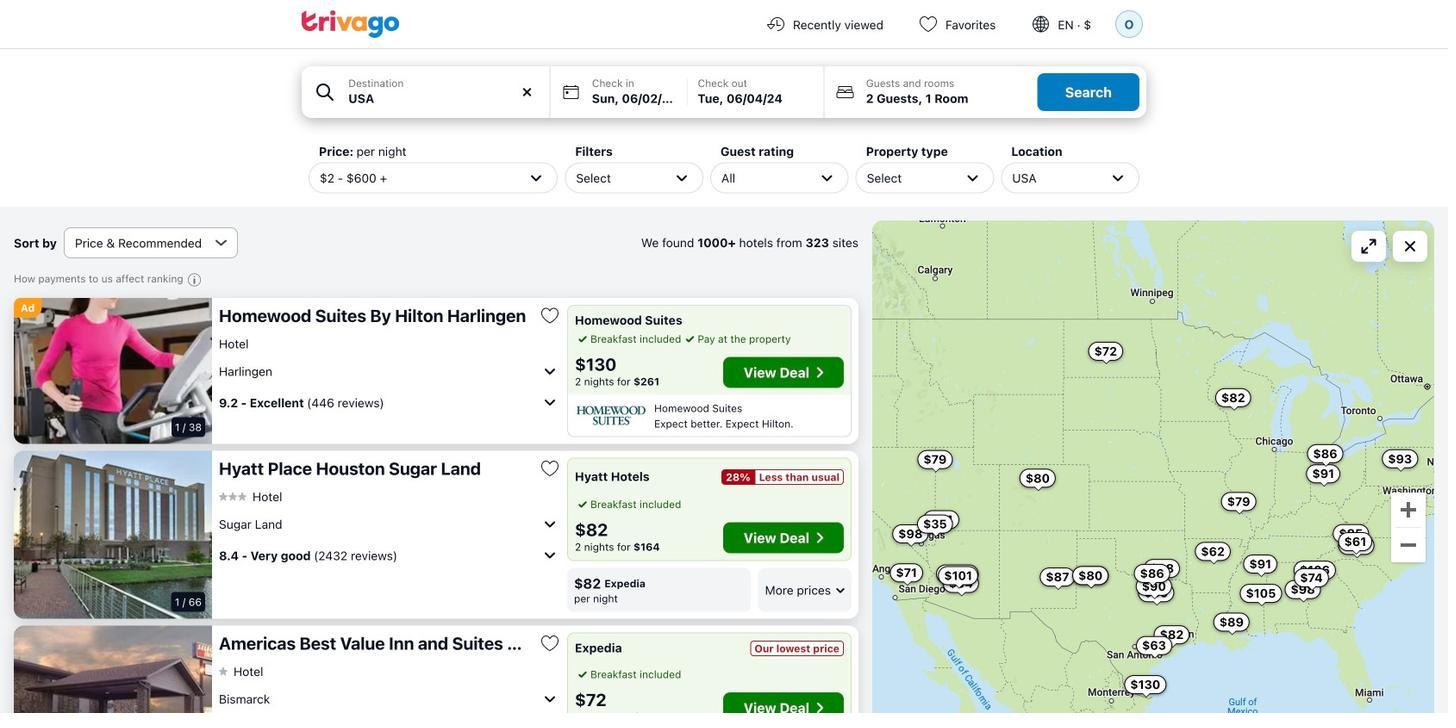 Task type: describe. For each thing, give the bounding box(es) containing it.
Where to? search field
[[349, 90, 539, 108]]

hyatt place houston sugar land, (sugar land, usa) image
[[14, 451, 212, 619]]

homewood suites image
[[575, 404, 647, 428]]

americas best value inn and suites bismarck, (bismarck, usa) image
[[14, 626, 212, 714]]

clear image
[[520, 84, 535, 100]]



Task type: vqa. For each thing, say whether or not it's contained in the screenshot.
the rightmost the center
no



Task type: locate. For each thing, give the bounding box(es) containing it.
map region
[[872, 221, 1435, 714]]

trivago logo image
[[302, 10, 400, 38]]

None field
[[302, 66, 550, 118]]

homewood suites by hilton harlingen, (harlingen, usa) image
[[14, 298, 212, 444]]



